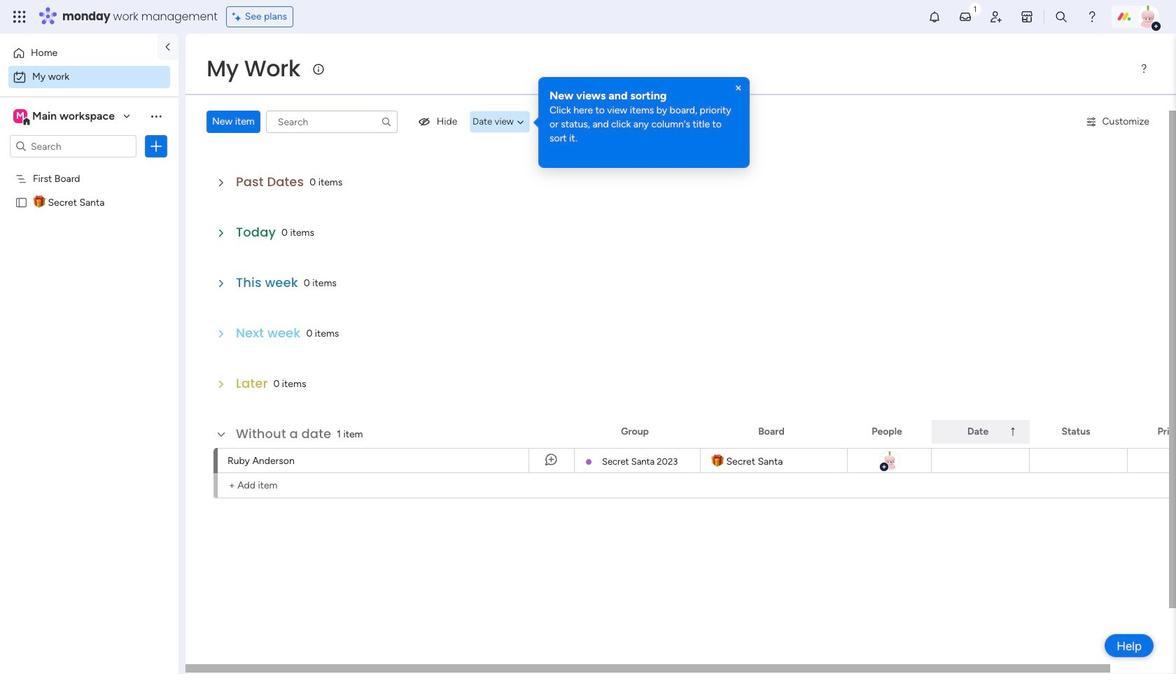 Task type: vqa. For each thing, say whether or not it's contained in the screenshot.
dapulse dropdown down arrow image
no



Task type: describe. For each thing, give the bounding box(es) containing it.
public board image
[[15, 195, 28, 209]]

search everything image
[[1055, 10, 1069, 24]]

search image
[[381, 116, 392, 127]]

1 vertical spatial option
[[8, 66, 170, 88]]

0 horizontal spatial ruby anderson image
[[879, 450, 900, 471]]

help image
[[1085, 10, 1099, 24]]

0 vertical spatial option
[[8, 42, 149, 64]]

sort image
[[1008, 426, 1019, 438]]

workspace selection element
[[13, 108, 117, 126]]

workspace options image
[[149, 109, 163, 123]]

0 vertical spatial ruby anderson image
[[1137, 6, 1160, 28]]

options image
[[149, 139, 163, 153]]

see plans image
[[232, 9, 245, 25]]



Task type: locate. For each thing, give the bounding box(es) containing it.
column header
[[932, 420, 1030, 444]]

select product image
[[13, 10, 27, 24]]

2 vertical spatial option
[[0, 166, 179, 168]]

workspace image
[[13, 109, 27, 124]]

menu image
[[1139, 63, 1150, 74]]

option
[[8, 42, 149, 64], [8, 66, 170, 88], [0, 166, 179, 168]]

update feed image
[[959, 10, 973, 24]]

ruby anderson image
[[1137, 6, 1160, 28], [879, 450, 900, 471]]

list box
[[0, 164, 179, 403]]

monday marketplace image
[[1020, 10, 1034, 24]]

notifications image
[[928, 10, 942, 24]]

Filter dashboard by text search field
[[266, 111, 398, 133]]

1 image
[[969, 1, 982, 16]]

Search in workspace field
[[29, 138, 117, 154]]

1 horizontal spatial ruby anderson image
[[1137, 6, 1160, 28]]

1 vertical spatial ruby anderson image
[[879, 450, 900, 471]]

invite members image
[[990, 10, 1004, 24]]

None search field
[[266, 111, 398, 133]]



